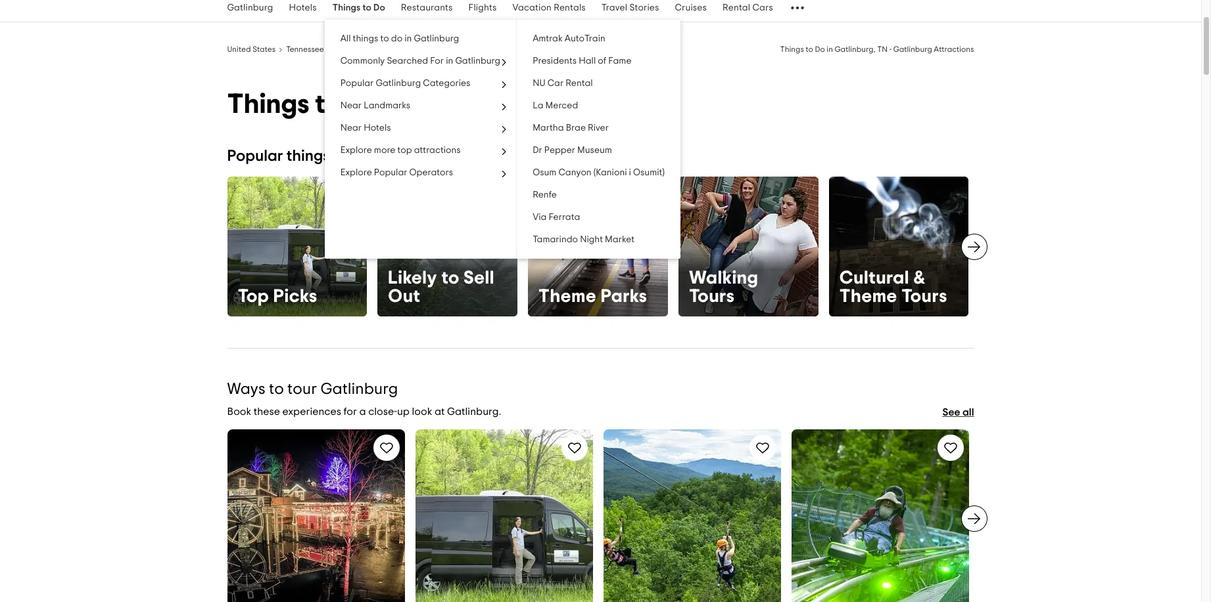 Task type: vqa. For each thing, say whether or not it's contained in the screenshot.
Roundtrip,
no



Task type: describe. For each thing, give the bounding box(es) containing it.
united states
[[227, 45, 276, 53]]

at
[[435, 407, 445, 417]]

flights link
[[461, 0, 505, 22]]

do down flights link at the top left of page
[[495, 45, 505, 53]]

all
[[963, 408, 974, 418]]

hotels inside button
[[364, 124, 391, 133]]

cars
[[752, 3, 773, 12]]

restaurants link
[[393, 0, 461, 22]]

hotels link
[[281, 0, 325, 22]]

walking tours
[[689, 269, 758, 306]]

in inside all things to do in gatlinburg link
[[405, 34, 412, 43]]

in down popular gatlinburg categories
[[387, 91, 409, 118]]

searched
[[387, 57, 428, 66]]

all things to do in gatlinburg link
[[325, 28, 516, 50]]

river
[[588, 124, 609, 133]]

previous image for 1st next image from the bottom
[[219, 511, 235, 527]]

to up these
[[269, 382, 284, 398]]

cultural & theme tours
[[839, 269, 947, 306]]

cultural
[[839, 269, 909, 288]]

la merced link
[[517, 95, 680, 117]]

near for near hotels
[[340, 124, 362, 133]]

do for all things to do in gatlinburg
[[391, 34, 402, 43]]

dr pepper museum
[[533, 146, 612, 155]]

to down near hotels
[[333, 149, 348, 164]]

top
[[238, 288, 269, 306]]

theme parks
[[539, 288, 647, 306]]

explore popular operators
[[340, 168, 453, 178]]

vacation rentals link
[[505, 0, 594, 22]]

tours inside 'walking tours'
[[689, 288, 735, 306]]

renfe link
[[517, 184, 680, 206]]

0 vertical spatial hotels
[[289, 3, 317, 12]]

presidents hall of fame
[[533, 57, 631, 66]]

to left the gatlinburg,
[[806, 45, 813, 53]]

commonly searched for in gatlinburg
[[340, 57, 500, 66]]

1 save to a trip image from the left
[[378, 440, 394, 456]]

theme inside cultural & theme tours
[[839, 288, 897, 306]]

categories
[[423, 79, 470, 88]]

travel stories link
[[594, 0, 667, 22]]

1 save to a trip image from the left
[[566, 440, 582, 456]]

martha
[[533, 124, 564, 133]]

near for near landmarks
[[340, 101, 362, 110]]

autotrain
[[565, 34, 605, 43]]

a
[[359, 407, 366, 417]]

la merced
[[533, 101, 578, 110]]

1 next image from the top
[[966, 239, 982, 255]]

in down "vacation"
[[507, 45, 513, 53]]

flights
[[468, 3, 497, 12]]

parks
[[601, 288, 647, 306]]

museum
[[577, 146, 612, 155]]

osumit)
[[633, 168, 665, 178]]

explore for explore popular operators
[[340, 168, 372, 178]]

stories
[[629, 3, 659, 12]]

gatlinburg up categories
[[455, 57, 500, 66]]

canyon
[[558, 168, 592, 178]]

near landmarks
[[340, 101, 410, 110]]

gatlinburg.
[[447, 407, 501, 417]]

i
[[629, 168, 631, 178]]

experiences
[[282, 407, 341, 417]]

market
[[605, 235, 634, 245]]

via ferrata link
[[517, 206, 680, 229]]

near hotels
[[340, 124, 391, 133]]

brae
[[566, 124, 586, 133]]

tours inside cultural & theme tours
[[902, 288, 947, 306]]

nu car rental link
[[517, 72, 680, 95]]

book these experiences for a close-up look at gatlinburg.
[[227, 407, 501, 417]]

to up county
[[380, 34, 389, 43]]

do left the gatlinburg,
[[815, 45, 825, 53]]

vacation
[[513, 3, 552, 12]]

commonly searched for in gatlinburg button
[[325, 50, 516, 72]]

(tn)
[[326, 45, 340, 53]]

previous image for second next image from the bottom
[[219, 239, 235, 255]]

see
[[943, 408, 960, 418]]

osum canyon (kanioni i osumit)
[[533, 168, 665, 178]]

tennessee (tn)
[[286, 45, 340, 53]]

attractions
[[414, 146, 461, 155]]

gatlinburg down categories
[[414, 91, 548, 118]]

gatlinburg,
[[835, 45, 875, 53]]

states
[[253, 45, 276, 53]]

pepper
[[544, 146, 575, 155]]

see all link
[[943, 399, 974, 428]]

county
[[375, 45, 401, 53]]

in inside commonly searched for in gatlinburg button
[[446, 57, 453, 66]]

to down flights link at the top left of page
[[486, 45, 493, 53]]

nu car rental
[[533, 79, 593, 88]]

ways
[[227, 382, 265, 398]]

popular for popular things to do
[[227, 149, 283, 164]]

&
[[914, 269, 926, 288]]

cruises
[[675, 3, 707, 12]]

operators
[[409, 168, 453, 178]]

night
[[580, 235, 603, 245]]

things down the 'states'
[[227, 91, 309, 118]]

united
[[227, 45, 251, 53]]

top picks link
[[227, 177, 367, 317]]

sell
[[464, 269, 494, 288]]

gatlinburg right -
[[893, 45, 932, 53]]



Task type: locate. For each thing, give the bounding box(es) containing it.
vacation rentals
[[513, 3, 586, 12]]

cruises link
[[667, 0, 715, 22]]

2 theme from the left
[[839, 288, 897, 306]]

travel
[[602, 3, 627, 12]]

do
[[391, 34, 402, 43], [352, 149, 371, 164]]

0 vertical spatial rental
[[723, 3, 750, 12]]

more
[[374, 146, 395, 155]]

next image
[[966, 239, 982, 255], [966, 511, 982, 527]]

in up searched
[[405, 34, 412, 43]]

hotels up tennessee
[[289, 3, 317, 12]]

things up all on the top left of page
[[332, 3, 361, 12]]

save to a trip image
[[566, 440, 582, 456], [943, 440, 958, 456]]

0 horizontal spatial save to a trip image
[[378, 440, 394, 456]]

explore
[[340, 146, 372, 155], [340, 168, 372, 178]]

picks
[[273, 288, 317, 306]]

previous image
[[219, 239, 235, 255], [219, 511, 235, 527]]

fame
[[608, 57, 631, 66]]

do left more
[[352, 149, 371, 164]]

0 vertical spatial do
[[391, 34, 402, 43]]

amtrak autotrain link
[[517, 28, 680, 50]]

0 horizontal spatial things
[[287, 149, 330, 164]]

0 vertical spatial popular
[[340, 79, 374, 88]]

in left the gatlinburg,
[[827, 45, 833, 53]]

walking
[[689, 269, 758, 288]]

tours
[[689, 288, 735, 306], [902, 288, 947, 306]]

look
[[412, 407, 432, 417]]

1 horizontal spatial hotels
[[364, 124, 391, 133]]

1 vertical spatial popular
[[227, 149, 283, 164]]

1 tours from the left
[[689, 288, 735, 306]]

things for all
[[353, 34, 378, 43]]

tamarindo night market link
[[517, 229, 680, 251]]

1 horizontal spatial things
[[353, 34, 378, 43]]

near inside button
[[340, 101, 362, 110]]

in
[[405, 34, 412, 43], [507, 45, 513, 53], [827, 45, 833, 53], [446, 57, 453, 66], [387, 91, 409, 118]]

1 near from the top
[[340, 101, 362, 110]]

1 vertical spatial do
[[352, 149, 371, 164]]

cultural & theme tours link
[[829, 177, 969, 317]]

0 horizontal spatial do
[[352, 149, 371, 164]]

do for popular things to do
[[352, 149, 371, 164]]

dr pepper museum link
[[517, 139, 680, 162]]

rental cars link
[[715, 0, 781, 22]]

2 previous image from the top
[[219, 511, 235, 527]]

commonly
[[340, 57, 385, 66]]

2 near from the top
[[340, 124, 362, 133]]

theme inside the "theme parks" link
[[539, 288, 597, 306]]

1 vertical spatial previous image
[[219, 511, 235, 527]]

theme left parks
[[539, 288, 597, 306]]

save to a trip image
[[378, 440, 394, 456], [754, 440, 770, 456]]

1 theme from the left
[[539, 288, 597, 306]]

0 horizontal spatial tours
[[689, 288, 735, 306]]

1 vertical spatial explore
[[340, 168, 372, 178]]

sevier county
[[351, 45, 401, 53]]

tamarindo night market
[[533, 235, 634, 245]]

theme parks link
[[528, 177, 668, 317]]

2 next image from the top
[[966, 511, 982, 527]]

things down flights link at the top left of page
[[460, 45, 484, 53]]

popular gatlinburg categories button
[[325, 72, 516, 95]]

0 vertical spatial things
[[353, 34, 378, 43]]

0 horizontal spatial save to a trip image
[[566, 440, 582, 456]]

things to do in gatlinburg
[[460, 45, 554, 53], [227, 91, 548, 118]]

2 explore from the top
[[340, 168, 372, 178]]

0 vertical spatial explore
[[340, 146, 372, 155]]

1 vertical spatial next image
[[966, 511, 982, 527]]

tn
[[877, 45, 888, 53]]

in right for
[[446, 57, 453, 66]]

top picks
[[238, 288, 317, 306]]

1 vertical spatial hotels
[[364, 124, 391, 133]]

attractions
[[934, 45, 974, 53]]

for
[[430, 57, 444, 66]]

travel stories
[[602, 3, 659, 12]]

0 vertical spatial near
[[340, 101, 362, 110]]

0 horizontal spatial hotels
[[289, 3, 317, 12]]

1 horizontal spatial save to a trip image
[[943, 440, 958, 456]]

things down rental cars link
[[780, 45, 804, 53]]

sevier
[[351, 45, 373, 53]]

1 horizontal spatial rental
[[723, 3, 750, 12]]

to up near hotels
[[315, 91, 341, 118]]

to inside likely to sell out
[[441, 269, 459, 288]]

dr
[[533, 146, 542, 155]]

things to do in gatlinburg, tn - gatlinburg attractions
[[780, 45, 974, 53]]

near up near hotels
[[340, 101, 362, 110]]

2 save to a trip image from the left
[[943, 440, 958, 456]]

book
[[227, 407, 251, 417]]

popular gatlinburg categories
[[340, 79, 470, 88]]

theme
[[539, 288, 597, 306], [839, 288, 897, 306]]

ferrata
[[549, 213, 580, 222]]

landmarks
[[364, 101, 410, 110]]

explore more top attractions
[[340, 146, 461, 155]]

near down "near landmarks"
[[340, 124, 362, 133]]

-
[[889, 45, 892, 53]]

via
[[533, 213, 547, 222]]

ways to tour gatlinburg link
[[227, 382, 398, 398]]

things to do in gatlinburg down amtrak
[[460, 45, 554, 53]]

renfe
[[533, 191, 557, 200]]

1 previous image from the top
[[219, 239, 235, 255]]

hall
[[579, 57, 596, 66]]

gatlinburg down amtrak
[[515, 45, 554, 53]]

to left sell
[[441, 269, 459, 288]]

popular for popular gatlinburg categories
[[340, 79, 374, 88]]

0 vertical spatial next image
[[966, 239, 982, 255]]

nu
[[533, 79, 545, 88]]

0 horizontal spatial rental
[[566, 79, 593, 88]]

near landmarks button
[[325, 95, 516, 117]]

do up all things to do in gatlinburg
[[373, 3, 385, 12]]

to up 'sevier county' link
[[363, 3, 371, 12]]

up
[[397, 407, 410, 417]]

close-
[[368, 407, 397, 417]]

near inside button
[[340, 124, 362, 133]]

rental down presidents hall of fame
[[566, 79, 593, 88]]

all things to do in gatlinburg
[[340, 34, 459, 43]]

for
[[344, 407, 357, 417]]

1 vertical spatial near
[[340, 124, 362, 133]]

rental left cars
[[723, 3, 750, 12]]

osum
[[533, 168, 556, 178]]

theme left &
[[839, 288, 897, 306]]

explore for explore more top attractions
[[340, 146, 372, 155]]

things for popular
[[287, 149, 330, 164]]

gatlinburg up united states link at the top left of the page
[[227, 3, 273, 12]]

2 tours from the left
[[902, 288, 947, 306]]

martha brae river link
[[517, 117, 680, 139]]

of
[[598, 57, 606, 66]]

gatlinburg up a
[[321, 382, 398, 398]]

gatlinburg up for
[[414, 34, 459, 43]]

tamarindo
[[533, 235, 578, 245]]

merced
[[545, 101, 578, 110]]

popular
[[340, 79, 374, 88], [227, 149, 283, 164], [374, 168, 407, 178]]

1 horizontal spatial tours
[[902, 288, 947, 306]]

presidents hall of fame link
[[517, 50, 680, 72]]

things to do link
[[325, 0, 393, 22]]

1 horizontal spatial do
[[391, 34, 402, 43]]

gatlinburg
[[227, 3, 273, 12], [414, 34, 459, 43], [515, 45, 554, 53], [893, 45, 932, 53], [455, 57, 500, 66], [376, 79, 421, 88], [414, 91, 548, 118], [321, 382, 398, 398]]

tour
[[287, 382, 317, 398]]

do up county
[[391, 34, 402, 43]]

do
[[373, 3, 385, 12], [495, 45, 505, 53], [815, 45, 825, 53], [347, 91, 381, 118]]

1 explore from the top
[[340, 146, 372, 155]]

1 vertical spatial rental
[[566, 79, 593, 88]]

0 horizontal spatial theme
[[539, 288, 597, 306]]

hotels down "near landmarks"
[[364, 124, 391, 133]]

2 vertical spatial popular
[[374, 168, 407, 178]]

amtrak
[[533, 34, 563, 43]]

gatlinburg down searched
[[376, 79, 421, 88]]

tennessee (tn) link
[[286, 43, 340, 54]]

united states link
[[227, 43, 276, 54]]

things
[[332, 3, 361, 12], [460, 45, 484, 53], [780, 45, 804, 53], [227, 91, 309, 118]]

1 vertical spatial things
[[287, 149, 330, 164]]

all
[[340, 34, 351, 43]]

things to do in gatlinburg down popular gatlinburg categories
[[227, 91, 548, 118]]

these
[[254, 407, 280, 417]]

do up near hotels
[[347, 91, 381, 118]]

osum canyon (kanioni i osumit) link
[[517, 162, 680, 184]]

0 vertical spatial previous image
[[219, 239, 235, 255]]

rentals
[[554, 3, 586, 12]]

1 horizontal spatial theme
[[839, 288, 897, 306]]

1 vertical spatial things to do in gatlinburg
[[227, 91, 548, 118]]

1 horizontal spatial save to a trip image
[[754, 440, 770, 456]]

ways to tour gatlinburg
[[227, 382, 398, 398]]

walking tours link
[[678, 177, 818, 317]]

(kanioni
[[594, 168, 627, 178]]

top
[[397, 146, 412, 155]]

2 save to a trip image from the left
[[754, 440, 770, 456]]

0 vertical spatial things to do in gatlinburg
[[460, 45, 554, 53]]



